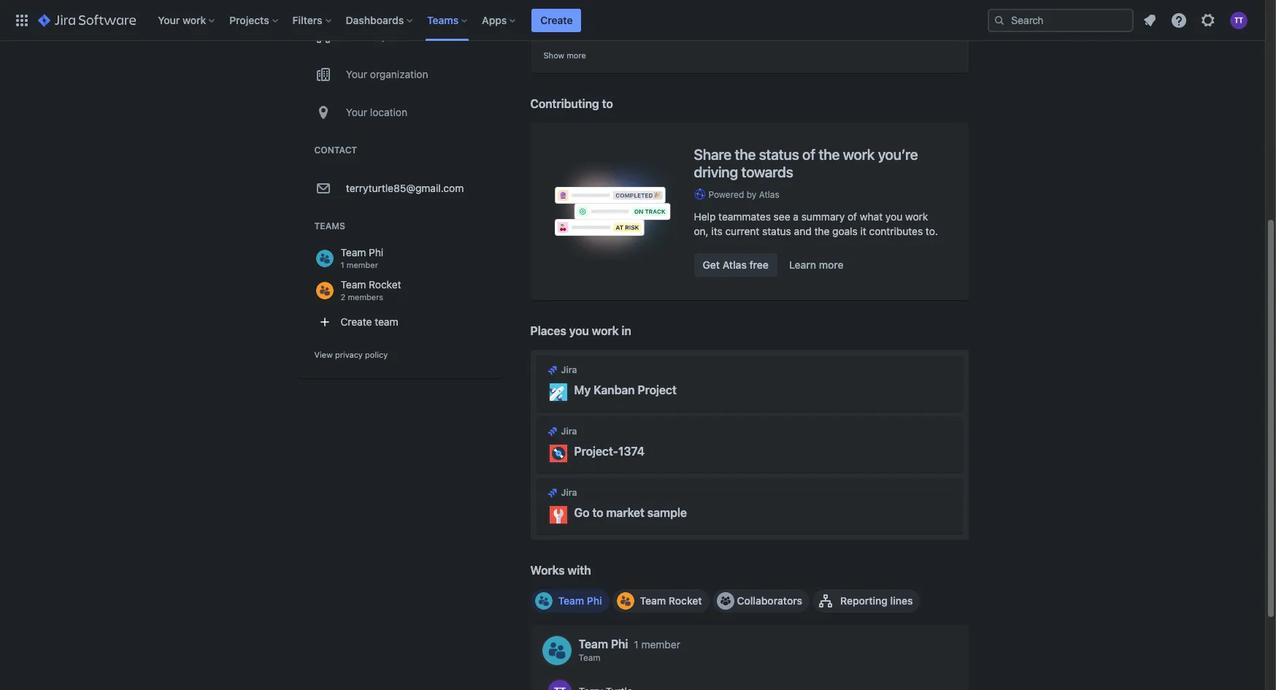 Task type: describe. For each thing, give the bounding box(es) containing it.
collaborators button
[[712, 589, 810, 613]]

team phi button
[[531, 589, 609, 613]]

team for team rocket
[[640, 594, 666, 607]]

free
[[750, 258, 769, 271]]

work inside 'share the status of the work you're driving towards'
[[843, 146, 875, 163]]

jira for project-1374
[[561, 426, 577, 437]]

your profile and settings image
[[1230, 11, 1248, 29]]

go
[[574, 506, 590, 519]]

get atlas free
[[703, 258, 769, 271]]

projects
[[229, 14, 269, 26]]

jira image for go
[[547, 487, 558, 499]]

my inside 'my kanban project' link
[[574, 383, 591, 396]]

a
[[793, 210, 799, 223]]

dashboards
[[346, 14, 404, 26]]

your department
[[346, 30, 425, 42]]

1 vertical spatial you
[[569, 324, 589, 337]]

the up powered by atlas link
[[819, 146, 840, 163]]

view
[[314, 350, 333, 359]]

jira image for my
[[547, 364, 558, 376]]

view privacy policy link
[[314, 350, 388, 359]]

towards
[[742, 163, 793, 180]]

members
[[348, 292, 383, 302]]

share
[[694, 146, 732, 163]]

firing
[[660, 11, 684, 23]]

learn more
[[789, 258, 844, 271]]

team phi 1 member team
[[579, 638, 681, 663]]

to for contributing
[[602, 97, 613, 110]]

status inside help teammates see a summary of what you work on, its current status and the goals it contributes to.
[[762, 225, 791, 237]]

collaborators
[[737, 594, 803, 607]]

view privacy policy
[[314, 350, 388, 359]]

on,
[[694, 225, 709, 237]]

help image
[[1171, 11, 1188, 29]]

kanban inside 'my kanban project' link
[[594, 383, 635, 396]]

my kanban project
[[574, 383, 677, 396]]

notifications image
[[1141, 11, 1159, 29]]

team
[[375, 315, 398, 328]]

contributing to
[[531, 97, 613, 110]]

reporting lines button
[[813, 589, 920, 613]]

your organization
[[346, 68, 428, 80]]

by
[[747, 189, 757, 200]]

of inside help teammates see a summary of what you work on, its current status and the goals it contributes to.
[[848, 210, 857, 223]]

project-1374
[[574, 445, 645, 458]]

get
[[703, 258, 720, 271]]

privacy
[[335, 350, 363, 359]]

1 for team phi 1 member team
[[634, 638, 639, 651]]

of inside 'share the status of the work you're driving towards'
[[803, 146, 816, 163]]

filters
[[293, 14, 322, 26]]

create team button
[[314, 308, 484, 337]]

collaboratorsicon image
[[720, 595, 731, 607]]

teams button
[[423, 8, 473, 32]]

go to market sample
[[574, 506, 687, 519]]

help
[[694, 210, 716, 223]]

it
[[861, 225, 867, 237]]

goals
[[833, 225, 858, 237]]

in
[[622, 324, 631, 337]]

contact
[[314, 145, 357, 156]]

powered
[[709, 189, 744, 200]]

team for team phi 1 member
[[341, 246, 366, 259]]

lasers
[[594, 11, 622, 23]]

show
[[544, 50, 565, 60]]

your for your location
[[346, 106, 367, 118]]

current
[[725, 225, 760, 237]]

team for team phi 1 member team
[[579, 638, 608, 651]]

1 horizontal spatial atlas
[[759, 189, 780, 200]]

the lasers are not firing my kanban project
[[573, 11, 684, 34]]

your location
[[346, 106, 407, 118]]

dashboards button
[[341, 8, 419, 32]]

learn
[[789, 258, 817, 271]]

with
[[568, 564, 591, 577]]

apps
[[482, 14, 507, 26]]

atlas inside button
[[723, 258, 747, 271]]

1374
[[618, 445, 645, 458]]

places you work in
[[531, 324, 631, 337]]

see
[[774, 210, 791, 223]]

the
[[573, 11, 591, 23]]

team for team phi
[[558, 594, 584, 607]]

create team
[[341, 315, 398, 328]]

filters button
[[288, 8, 337, 32]]

jira for go to market sample
[[561, 487, 577, 498]]

lines
[[891, 594, 913, 607]]

my inside 'the lasers are not firing my kanban project'
[[573, 25, 584, 34]]

create team image
[[319, 316, 330, 328]]

work inside help teammates see a summary of what you work on, its current status and the goals it contributes to.
[[906, 210, 928, 223]]

department
[[370, 30, 425, 42]]

teams inside popup button
[[427, 14, 459, 26]]

project-1374 link
[[574, 444, 645, 458]]

team rocket
[[640, 594, 702, 607]]

powered by atlas
[[709, 189, 780, 200]]

1 vertical spatial project
[[638, 383, 677, 396]]

reporting
[[840, 594, 888, 607]]

works with
[[531, 564, 591, 577]]

phi for team phi 1 member
[[369, 246, 384, 259]]

show more link
[[544, 50, 586, 61]]

help teammates see a summary of what you work on, its current status and the goals it contributes to.
[[694, 210, 938, 237]]



Task type: locate. For each thing, give the bounding box(es) containing it.
rocket inside team rocket 2 members
[[369, 278, 401, 291]]

teams left apps
[[427, 14, 459, 26]]

jira image for project-1374
[[547, 426, 558, 437]]

learn more button
[[781, 253, 853, 277]]

to for go
[[592, 506, 604, 519]]

powered by atlas link
[[694, 188, 945, 201]]

0 horizontal spatial of
[[803, 146, 816, 163]]

1 horizontal spatial rocket
[[669, 594, 702, 607]]

the
[[735, 146, 756, 163], [819, 146, 840, 163], [815, 225, 830, 237]]

0 horizontal spatial 1
[[341, 260, 344, 269]]

0 horizontal spatial you
[[569, 324, 589, 337]]

rocket up members
[[369, 278, 401, 291]]

team for team rocket 2 members
[[341, 278, 366, 291]]

atlas image
[[694, 189, 706, 200]]

team inside team rocket 2 members
[[341, 278, 366, 291]]

teams
[[427, 14, 459, 26], [314, 221, 345, 231]]

the inside help teammates see a summary of what you work on, its current status and the goals it contributes to.
[[815, 225, 830, 237]]

your inside popup button
[[158, 14, 180, 26]]

your work
[[158, 14, 206, 26]]

1 jira from the top
[[561, 364, 577, 375]]

create for create
[[541, 14, 573, 26]]

create inside button
[[341, 315, 372, 328]]

jira for my kanban project
[[561, 364, 577, 375]]

1 vertical spatial more
[[819, 258, 844, 271]]

team phi
[[558, 594, 602, 607]]

2 vertical spatial phi
[[611, 638, 628, 651]]

primary element
[[9, 0, 988, 41]]

project-
[[574, 445, 618, 458]]

team inside team rocket button
[[640, 594, 666, 607]]

share the status of the work you're driving towards
[[694, 146, 918, 180]]

the up towards
[[735, 146, 756, 163]]

0 vertical spatial my
[[573, 25, 584, 34]]

0 vertical spatial kanban
[[587, 25, 615, 34]]

work up to. at the right of page
[[906, 210, 928, 223]]

location
[[370, 106, 407, 118]]

0 vertical spatial jira image
[[547, 364, 558, 376]]

1 down team rocket button
[[634, 638, 639, 651]]

member for team phi 1 member
[[347, 260, 378, 269]]

atlas right by
[[759, 189, 780, 200]]

you up contributes
[[886, 210, 903, 223]]

your for your department
[[346, 30, 367, 42]]

0 vertical spatial member
[[347, 260, 378, 269]]

1 horizontal spatial member
[[642, 638, 681, 651]]

1 horizontal spatial you
[[886, 210, 903, 223]]

phi inside the team phi 1 member team
[[611, 638, 628, 651]]

1 inside the team phi 1 member team
[[634, 638, 639, 651]]

1 horizontal spatial create
[[541, 14, 573, 26]]

work
[[183, 14, 206, 26], [843, 146, 875, 163], [906, 210, 928, 223], [592, 324, 619, 337]]

create left the in the left of the page
[[541, 14, 573, 26]]

2
[[341, 292, 346, 302]]

what
[[860, 210, 883, 223]]

create down members
[[341, 315, 372, 328]]

create button
[[532, 8, 582, 32]]

phi for team phi 1 member team
[[611, 638, 628, 651]]

Search field
[[988, 8, 1134, 32]]

sample
[[648, 506, 687, 519]]

phi inside 'team phi 1 member'
[[369, 246, 384, 259]]

0 horizontal spatial atlas
[[723, 258, 747, 271]]

rocket for team rocket
[[669, 594, 702, 607]]

project up 1374
[[638, 383, 677, 396]]

rocket inside button
[[669, 594, 702, 607]]

0 horizontal spatial member
[[347, 260, 378, 269]]

2 jira image from the top
[[547, 487, 558, 499]]

my kanban project link
[[574, 383, 677, 397]]

banner containing your work
[[0, 0, 1266, 41]]

member inside 'team phi 1 member'
[[347, 260, 378, 269]]

more for learn more
[[819, 258, 844, 271]]

status inside 'share the status of the work you're driving towards'
[[759, 146, 799, 163]]

1 vertical spatial my
[[574, 383, 591, 396]]

phi up team rocket 2 members in the left of the page
[[369, 246, 384, 259]]

work left you're at top
[[843, 146, 875, 163]]

member for team phi 1 member team
[[642, 638, 681, 651]]

1 vertical spatial member
[[642, 638, 681, 651]]

rocket left collaboratorsicon
[[669, 594, 702, 607]]

more right learn
[[819, 258, 844, 271]]

1 horizontal spatial 1
[[634, 638, 639, 651]]

1
[[341, 260, 344, 269], [634, 638, 639, 651]]

to right the contributing
[[602, 97, 613, 110]]

0 vertical spatial create
[[541, 14, 573, 26]]

you right places
[[569, 324, 589, 337]]

project
[[618, 25, 645, 34], [638, 383, 677, 396]]

work left in
[[592, 324, 619, 337]]

create
[[541, 14, 573, 26], [341, 315, 372, 328]]

1 horizontal spatial teams
[[427, 14, 459, 26]]

banner
[[0, 0, 1266, 41]]

jira image for go to market sample
[[547, 487, 558, 499]]

policy
[[365, 350, 388, 359]]

you're
[[878, 146, 918, 163]]

organization
[[370, 68, 428, 80]]

kanban inside 'the lasers are not firing my kanban project'
[[587, 25, 615, 34]]

1 vertical spatial of
[[848, 210, 857, 223]]

get atlas free button
[[694, 253, 778, 277]]

project down are
[[618, 25, 645, 34]]

more inside button
[[819, 258, 844, 271]]

work inside popup button
[[183, 14, 206, 26]]

rocket for team rocket 2 members
[[369, 278, 401, 291]]

team rocket 2 members
[[341, 278, 401, 302]]

0 vertical spatial project
[[618, 25, 645, 34]]

more for show more
[[567, 50, 586, 60]]

settings image
[[1200, 11, 1217, 29]]

phi down with at the bottom left of page
[[587, 594, 602, 607]]

0 vertical spatial jira
[[561, 364, 577, 375]]

more right show
[[567, 50, 586, 60]]

driving
[[694, 163, 738, 180]]

contributes
[[869, 225, 923, 237]]

1 vertical spatial atlas
[[723, 258, 747, 271]]

1 up 2
[[341, 260, 344, 269]]

0 vertical spatial of
[[803, 146, 816, 163]]

phi for team phi
[[587, 594, 602, 607]]

1 vertical spatial jira image
[[547, 487, 558, 499]]

your for your work
[[158, 14, 180, 26]]

more
[[567, 50, 586, 60], [819, 258, 844, 271]]

0 horizontal spatial create
[[341, 315, 372, 328]]

jira image
[[547, 364, 558, 376], [547, 487, 558, 499]]

0 vertical spatial rocket
[[369, 278, 401, 291]]

member inside the team phi 1 member team
[[642, 638, 681, 651]]

1 horizontal spatial phi
[[587, 594, 602, 607]]

0 vertical spatial you
[[886, 210, 903, 223]]

projects button
[[225, 8, 284, 32]]

1 vertical spatial phi
[[587, 594, 602, 607]]

2 horizontal spatial phi
[[611, 638, 628, 651]]

and
[[794, 225, 812, 237]]

jira up go
[[561, 487, 577, 498]]

1 vertical spatial 1
[[634, 638, 639, 651]]

my down places you work in at the left
[[574, 383, 591, 396]]

1 horizontal spatial more
[[819, 258, 844, 271]]

your for your organization
[[346, 68, 367, 80]]

show more
[[544, 50, 586, 60]]

works
[[531, 564, 565, 577]]

team inside 'team phi 1 member'
[[341, 246, 366, 259]]

jira
[[561, 364, 577, 375], [561, 426, 577, 437], [561, 487, 577, 498]]

0 vertical spatial 1
[[341, 260, 344, 269]]

your work button
[[154, 8, 221, 32]]

status up towards
[[759, 146, 799, 163]]

atlas right get
[[723, 258, 747, 271]]

member down team rocket button
[[642, 638, 681, 651]]

you inside help teammates see a summary of what you work on, its current status and the goals it contributes to.
[[886, 210, 903, 223]]

0 horizontal spatial more
[[567, 50, 586, 60]]

summary
[[802, 210, 845, 223]]

member up team rocket 2 members in the left of the page
[[347, 260, 378, 269]]

0 vertical spatial atlas
[[759, 189, 780, 200]]

team phi 1 member
[[341, 246, 384, 269]]

project inside 'the lasers are not firing my kanban project'
[[618, 25, 645, 34]]

are
[[624, 11, 639, 23]]

0 horizontal spatial teams
[[314, 221, 345, 231]]

1 horizontal spatial of
[[848, 210, 857, 223]]

kanban down the lasers at top left
[[587, 25, 615, 34]]

appswitcher icon image
[[13, 11, 31, 29]]

0 vertical spatial phi
[[369, 246, 384, 259]]

contributing
[[531, 97, 599, 110]]

of up powered by atlas link
[[803, 146, 816, 163]]

2 vertical spatial jira
[[561, 487, 577, 498]]

phi down team rocket button
[[611, 638, 628, 651]]

jira image
[[547, 364, 558, 376], [547, 426, 558, 437], [547, 426, 558, 437], [547, 487, 558, 499]]

my down the in the left of the page
[[573, 25, 584, 34]]

team rocket button
[[612, 589, 709, 613]]

jira software image
[[38, 11, 136, 29], [38, 11, 136, 29]]

0 vertical spatial status
[[759, 146, 799, 163]]

apps button
[[478, 8, 522, 32]]

work left projects at the top
[[183, 14, 206, 26]]

phi inside button
[[587, 594, 602, 607]]

you
[[886, 210, 903, 223], [569, 324, 589, 337]]

to right go
[[592, 506, 604, 519]]

0 vertical spatial to
[[602, 97, 613, 110]]

1 vertical spatial create
[[341, 315, 372, 328]]

1 vertical spatial kanban
[[594, 383, 635, 396]]

1 vertical spatial teams
[[314, 221, 345, 231]]

of up goals
[[848, 210, 857, 223]]

teammates
[[719, 210, 771, 223]]

your
[[158, 14, 180, 26], [346, 30, 367, 42], [346, 68, 367, 80], [346, 106, 367, 118]]

jira down places you work in at the left
[[561, 364, 577, 375]]

search image
[[994, 14, 1006, 26]]

kanban down in
[[594, 383, 635, 396]]

jira up project-
[[561, 426, 577, 437]]

my
[[573, 25, 584, 34], [574, 383, 591, 396]]

not
[[642, 11, 657, 23]]

0 vertical spatial more
[[567, 50, 586, 60]]

1 jira image from the top
[[547, 364, 558, 376]]

1 for team phi 1 member
[[341, 260, 344, 269]]

team inside "team phi" button
[[558, 594, 584, 607]]

of
[[803, 146, 816, 163], [848, 210, 857, 223]]

to
[[602, 97, 613, 110], [592, 506, 604, 519]]

status down see
[[762, 225, 791, 237]]

its
[[712, 225, 723, 237]]

the down summary
[[815, 225, 830, 237]]

create inside button
[[541, 14, 573, 26]]

jira image for my kanban project
[[547, 364, 558, 376]]

2 jira from the top
[[561, 426, 577, 437]]

0 horizontal spatial phi
[[369, 246, 384, 259]]

1 vertical spatial jira
[[561, 426, 577, 437]]

places
[[531, 324, 567, 337]]

to.
[[926, 225, 938, 237]]

0 vertical spatial teams
[[427, 14, 459, 26]]

1 inside 'team phi 1 member'
[[341, 260, 344, 269]]

teams up 'team phi 1 member' at the top left
[[314, 221, 345, 231]]

1 vertical spatial rocket
[[669, 594, 702, 607]]

market
[[606, 506, 645, 519]]

member
[[347, 260, 378, 269], [642, 638, 681, 651]]

1 vertical spatial to
[[592, 506, 604, 519]]

terryturtle85@gmail.com
[[346, 182, 464, 194]]

1 vertical spatial status
[[762, 225, 791, 237]]

reporting lines
[[840, 594, 913, 607]]

create for create team
[[341, 315, 372, 328]]

go to market sample link
[[574, 505, 687, 520]]

3 jira from the top
[[561, 487, 577, 498]]

0 horizontal spatial rocket
[[369, 278, 401, 291]]

status
[[759, 146, 799, 163], [762, 225, 791, 237]]



Task type: vqa. For each thing, say whether or not it's contained in the screenshot.
JIRA corresponding to My Kanban Project
yes



